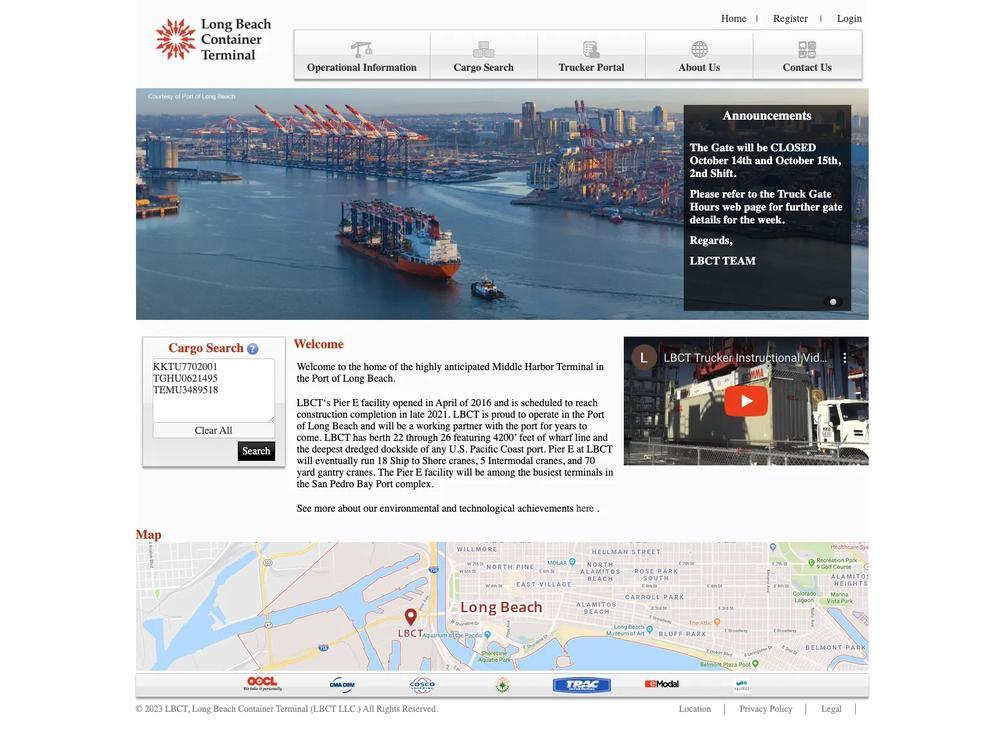 Task type: describe. For each thing, give the bounding box(es) containing it.
to right years
[[579, 421, 587, 432]]

2 vertical spatial long
[[192, 704, 211, 715]]

shift.
[[711, 167, 736, 180]]

contact
[[783, 62, 818, 73]]

and left 70
[[567, 456, 582, 467]]

regards,​
[[690, 234, 732, 247]]

terminal inside welcome to the home of the highly anticipated middle harbor terminal in the port of long beach.
[[556, 362, 593, 373]]

april
[[436, 398, 457, 409]]

14th and
[[731, 154, 773, 167]]

15th,
[[817, 154, 841, 167]]

in left late
[[399, 409, 407, 421]]

wharf
[[548, 432, 572, 444]]

rights
[[376, 704, 400, 715]]

here
[[576, 503, 594, 515]]

2 vertical spatial port
[[376, 479, 393, 490]]

clear all button
[[152, 423, 275, 439]]

(lbct
[[310, 704, 336, 715]]

be inside the gate will be closed october 14th and october 15th, 2nd shift.
[[757, 141, 768, 154]]

here link
[[576, 503, 594, 515]]

and up dredged
[[361, 421, 375, 432]]

lbct's pier e facility opened in april of 2016 and is scheduled to reach construction completion in late 2021.  lbct is proud to operate in the port of long beach and will be a working partner with the port for years to come.  lbct has berth 22 through 26 featuring 4200' feet of wharf line and the deepest dredged dockside of any u.s. pacific coast port. pier e at lbct will eventually run 18 ship to shore cranes, 5 intermodal cranes, and 70 yard gantry cranes. the pier e facility will be among the busiest terminals in the san pedro bay port complex.
[[297, 398, 613, 490]]

1 vertical spatial port
[[587, 409, 604, 421]]

llc.)
[[339, 704, 361, 715]]

the up line
[[572, 409, 585, 421]]

the left truck
[[760, 188, 775, 200]]

port inside welcome to the home of the highly anticipated middle harbor terminal in the port of long beach.
[[312, 373, 329, 385]]

deepest
[[312, 444, 343, 456]]

1 vertical spatial cargo
[[169, 341, 203, 356]]

©
[[136, 704, 143, 715]]

busiest
[[533, 467, 562, 479]]

in right 70
[[605, 467, 613, 479]]

of right feet
[[537, 432, 546, 444]]

please refer to the truck gate hours web page for further gate details for the week.
[[690, 188, 842, 226]]

see
[[297, 503, 312, 515]]

page
[[744, 200, 766, 213]]

clear all
[[195, 425, 232, 437]]

years
[[555, 421, 577, 432]]

beach inside the lbct's pier e facility opened in april of 2016 and is scheduled to reach construction completion in late 2021.  lbct is proud to operate in the port of long beach and will be a working partner with the port for years to come.  lbct has berth 22 through 26 featuring 4200' feet of wharf line and the deepest dredged dockside of any u.s. pacific coast port. pier e at lbct will eventually run 18 ship to shore cranes, 5 intermodal cranes, and 70 yard gantry cranes. the pier e facility will be among the busiest terminals in the san pedro bay port complex.
[[332, 421, 358, 432]]

pedro
[[330, 479, 354, 490]]

2016
[[471, 398, 491, 409]]

san
[[312, 479, 327, 490]]

to inside please refer to the truck gate hours web page for further gate details for the week.
[[748, 188, 757, 200]]

cranes.
[[347, 467, 375, 479]]

feet
[[519, 432, 535, 444]]

among
[[487, 467, 515, 479]]

about us link
[[646, 34, 753, 79]]

and right line
[[593, 432, 608, 444]]

the up lbct's
[[297, 373, 309, 385]]

the left highly
[[400, 362, 413, 373]]

bay
[[357, 479, 373, 490]]

shore
[[422, 456, 446, 467]]

gate inside the gate will be closed october 14th and october 15th, 2nd shift.
[[711, 141, 734, 154]]

more
[[314, 503, 335, 515]]

of up construction on the bottom left
[[332, 373, 340, 385]]

port
[[521, 421, 538, 432]]

the left san
[[297, 479, 309, 490]]

team
[[723, 255, 756, 267]]

welcome to the home of the highly anticipated middle harbor terminal in the port of long beach.
[[297, 362, 604, 385]]

policy
[[770, 704, 793, 715]]

operational
[[307, 62, 360, 73]]

operate
[[529, 409, 559, 421]]

will left 5
[[456, 467, 472, 479]]

the right among
[[518, 467, 530, 479]]

4200'
[[493, 432, 517, 444]]

all inside button
[[219, 425, 232, 437]]

home link
[[721, 13, 746, 24]]

terminals
[[564, 467, 603, 479]]

and right 2016
[[494, 398, 509, 409]]

0 horizontal spatial be
[[397, 421, 406, 432]]

working
[[416, 421, 451, 432]]

container
[[238, 704, 274, 715]]

has
[[353, 432, 367, 444]]

reach
[[575, 398, 598, 409]]

opened
[[393, 398, 423, 409]]

the left port
[[506, 421, 518, 432]]

line
[[575, 432, 590, 444]]

1 horizontal spatial is
[[512, 398, 518, 409]]

reserved.
[[402, 704, 438, 715]]

privacy policy link
[[740, 704, 793, 715]]

contact us link
[[753, 34, 861, 79]]

in right operate
[[561, 409, 569, 421]]

anticipated
[[445, 362, 490, 373]]

construction
[[297, 409, 348, 421]]

about
[[679, 62, 706, 73]]

0 horizontal spatial terminal
[[276, 704, 308, 715]]

berth
[[369, 432, 391, 444]]

trucker
[[559, 62, 594, 73]]

0 vertical spatial pier
[[333, 398, 350, 409]]

at
[[577, 444, 584, 456]]

home
[[721, 13, 746, 24]]

come.
[[297, 432, 322, 444]]

will left a
[[378, 421, 394, 432]]

see more about our environmental and technological achievements here .
[[297, 503, 599, 515]]

dredged
[[345, 444, 379, 456]]

legal link
[[821, 704, 842, 715]]

1 vertical spatial cargo search
[[169, 341, 244, 356]]

login
[[837, 13, 862, 24]]

home
[[364, 362, 387, 373]]

lbct down regards,​
[[690, 255, 720, 267]]

1 vertical spatial pier
[[548, 444, 565, 456]]

1 vertical spatial search
[[206, 341, 244, 356]]

web
[[722, 200, 741, 213]]

about
[[338, 503, 361, 515]]

2023
[[145, 704, 163, 715]]

highly
[[416, 362, 442, 373]]

with
[[485, 421, 503, 432]]

18
[[377, 456, 388, 467]]

technological
[[459, 503, 515, 515]]

2021.
[[427, 409, 451, 421]]

map
[[136, 528, 161, 543]]

lbct's
[[297, 398, 331, 409]]

contact us
[[783, 62, 832, 73]]

intermodal
[[488, 456, 533, 467]]

featuring
[[454, 432, 491, 444]]

0 horizontal spatial e
[[352, 398, 359, 409]]

operational information
[[307, 62, 417, 73]]

our
[[363, 503, 377, 515]]

welcome for welcome
[[294, 337, 344, 352]]

legal
[[821, 704, 842, 715]]



Task type: locate. For each thing, give the bounding box(es) containing it.
announcements
[[723, 108, 812, 123]]

2 vertical spatial e
[[416, 467, 422, 479]]

of left 2016
[[460, 398, 468, 409]]

register link
[[773, 13, 808, 24]]

0 horizontal spatial the
[[378, 467, 394, 479]]

port up line
[[587, 409, 604, 421]]

of left any
[[420, 444, 429, 456]]

1 horizontal spatial the
[[690, 141, 708, 154]]

login link
[[837, 13, 862, 24]]

0 vertical spatial gate
[[711, 141, 734, 154]]

© 2023 lbct, long beach container terminal (lbct llc.) all rights reserved.
[[136, 704, 438, 715]]

2 | from the left
[[820, 14, 822, 24]]

pier right port.
[[548, 444, 565, 456]]

|
[[756, 14, 758, 24], [820, 14, 822, 24]]

will down come.
[[297, 456, 313, 467]]

completion
[[350, 409, 397, 421]]

be left closed
[[757, 141, 768, 154]]

0 vertical spatial port
[[312, 373, 329, 385]]

1 vertical spatial facility
[[425, 467, 454, 479]]

middle
[[492, 362, 522, 373]]

long right lbct,
[[192, 704, 211, 715]]

welcome inside welcome to the home of the highly anticipated middle harbor terminal in the port of long beach.
[[297, 362, 335, 373]]

us
[[709, 62, 720, 73], [820, 62, 832, 73]]

welcome
[[294, 337, 344, 352], [297, 362, 335, 373]]

beach.
[[367, 373, 396, 385]]

1 horizontal spatial |
[[820, 14, 822, 24]]

to left home
[[338, 362, 346, 373]]

2 horizontal spatial e
[[568, 444, 574, 456]]

1 horizontal spatial us
[[820, 62, 832, 73]]

1 us from the left
[[709, 62, 720, 73]]

u.s.
[[449, 444, 467, 456]]

1 vertical spatial terminal
[[276, 704, 308, 715]]

for right details
[[723, 213, 737, 226]]

be left among
[[475, 467, 485, 479]]

1 cranes, from the left
[[449, 456, 478, 467]]

us inside 'link'
[[709, 62, 720, 73]]

1 horizontal spatial all
[[363, 704, 374, 715]]

terminal right harbor
[[556, 362, 593, 373]]

cranes, left 5
[[449, 456, 478, 467]]

truck
[[777, 188, 806, 200]]

2 october from the left
[[776, 154, 814, 167]]

1 horizontal spatial terminal
[[556, 362, 593, 373]]

pier down dockside
[[396, 467, 413, 479]]

complex.
[[396, 479, 434, 490]]

0 horizontal spatial beach
[[213, 704, 236, 715]]

2 horizontal spatial for
[[769, 200, 783, 213]]

facility down beach. at the bottom left
[[361, 398, 390, 409]]

scheduled
[[521, 398, 562, 409]]

trucker portal
[[559, 62, 624, 73]]

0 horizontal spatial search
[[206, 341, 244, 356]]

us for contact us
[[820, 62, 832, 73]]

search
[[484, 62, 514, 73], [206, 341, 244, 356]]

| left 'login' link
[[820, 14, 822, 24]]

will down announcements
[[737, 141, 754, 154]]

2 horizontal spatial be
[[757, 141, 768, 154]]

closed
[[771, 141, 816, 154]]

1 | from the left
[[756, 14, 758, 24]]

1 vertical spatial all
[[363, 704, 374, 715]]

about us
[[679, 62, 720, 73]]

0 vertical spatial all
[[219, 425, 232, 437]]

0 horizontal spatial cranes,
[[449, 456, 478, 467]]

0 horizontal spatial october
[[690, 154, 729, 167]]

0 vertical spatial the
[[690, 141, 708, 154]]

2 vertical spatial be
[[475, 467, 485, 479]]

trucker portal link
[[538, 34, 646, 79]]

through
[[406, 432, 438, 444]]

to left reach
[[565, 398, 573, 409]]

gate up shift.
[[711, 141, 734, 154]]

lbct team
[[690, 255, 756, 267]]

0 vertical spatial terminal
[[556, 362, 593, 373]]

any
[[432, 444, 446, 456]]

1 horizontal spatial pier
[[396, 467, 413, 479]]

0 horizontal spatial all
[[219, 425, 232, 437]]

will inside the gate will be closed october 14th and october 15th, 2nd shift.
[[737, 141, 754, 154]]

port right bay
[[376, 479, 393, 490]]

october up truck
[[776, 154, 814, 167]]

0 vertical spatial cargo
[[454, 62, 481, 73]]

long inside welcome to the home of the highly anticipated middle harbor terminal in the port of long beach.
[[343, 373, 365, 385]]

0 horizontal spatial us
[[709, 62, 720, 73]]

22
[[393, 432, 403, 444]]

be left a
[[397, 421, 406, 432]]

1 horizontal spatial e
[[416, 467, 422, 479]]

1 vertical spatial welcome
[[297, 362, 335, 373]]

1 horizontal spatial long
[[308, 421, 330, 432]]

0 vertical spatial beach
[[332, 421, 358, 432]]

further
[[786, 200, 820, 213]]

menu bar
[[294, 30, 862, 79]]

operational information link
[[294, 34, 430, 79]]

is
[[512, 398, 518, 409], [482, 409, 489, 421]]

long inside the lbct's pier e facility opened in april of 2016 and is scheduled to reach construction completion in late 2021.  lbct is proud to operate in the port of long beach and will be a working partner with the port for years to come.  lbct has berth 22 through 26 featuring 4200' feet of wharf line and the deepest dredged dockside of any u.s. pacific coast port. pier e at lbct will eventually run 18 ship to shore cranes, 5 intermodal cranes, and 70 yard gantry cranes. the pier e facility will be among the busiest terminals in the san pedro bay port complex.
[[308, 421, 330, 432]]

facility down any
[[425, 467, 454, 479]]

and left the technological
[[442, 503, 457, 515]]

the inside the lbct's pier e facility opened in april of 2016 and is scheduled to reach construction completion in late 2021.  lbct is proud to operate in the port of long beach and will be a working partner with the port for years to come.  lbct has berth 22 through 26 featuring 4200' feet of wharf line and the deepest dredged dockside of any u.s. pacific coast port. pier e at lbct will eventually run 18 ship to shore cranes, 5 intermodal cranes, and 70 yard gantry cranes. the pier e facility will be among the busiest terminals in the san pedro bay port complex.
[[378, 467, 394, 479]]

2 vertical spatial pier
[[396, 467, 413, 479]]

0 horizontal spatial cargo search
[[169, 341, 244, 356]]

privacy
[[740, 704, 767, 715]]

all right llc.)
[[363, 704, 374, 715]]

1 horizontal spatial port
[[376, 479, 393, 490]]

2 cranes, from the left
[[536, 456, 565, 467]]

beach
[[332, 421, 358, 432], [213, 704, 236, 715]]

late
[[410, 409, 425, 421]]

cargo search link
[[430, 34, 538, 79]]

port.
[[527, 444, 546, 456]]

harbor
[[525, 362, 554, 373]]

gate right truck
[[809, 188, 832, 200]]

0 vertical spatial welcome
[[294, 337, 344, 352]]

ship
[[390, 456, 409, 467]]

register
[[773, 13, 808, 24]]

1 horizontal spatial cargo search
[[454, 62, 514, 73]]

pier right lbct's
[[333, 398, 350, 409]]

e left shore
[[416, 467, 422, 479]]

0 horizontal spatial long
[[192, 704, 211, 715]]

proud
[[491, 409, 515, 421]]

the right run
[[378, 467, 394, 479]]

1 horizontal spatial for
[[723, 213, 737, 226]]

a
[[409, 421, 414, 432]]

1 vertical spatial the
[[378, 467, 394, 479]]

terminal left (lbct
[[276, 704, 308, 715]]

of right home
[[389, 362, 398, 373]]

week.
[[758, 213, 784, 226]]

cranes, down the wharf
[[536, 456, 565, 467]]

1 horizontal spatial cargo
[[454, 62, 481, 73]]

0 horizontal spatial |
[[756, 14, 758, 24]]

0 vertical spatial long
[[343, 373, 365, 385]]

us right contact
[[820, 62, 832, 73]]

in inside welcome to the home of the highly anticipated middle harbor terminal in the port of long beach.
[[596, 362, 604, 373]]

lbct up featuring
[[453, 409, 479, 421]]

long left beach. at the bottom left
[[343, 373, 365, 385]]

of
[[389, 362, 398, 373], [332, 373, 340, 385], [460, 398, 468, 409], [297, 421, 305, 432], [537, 432, 546, 444], [420, 444, 429, 456]]

lbct right at
[[587, 444, 613, 456]]

welcome for welcome to the home of the highly anticipated middle harbor terminal in the port of long beach.
[[297, 362, 335, 373]]

None submit
[[238, 442, 275, 461]]

run
[[361, 456, 375, 467]]

to inside welcome to the home of the highly anticipated middle harbor terminal in the port of long beach.
[[338, 362, 346, 373]]

the up 2nd
[[690, 141, 708, 154]]

0 horizontal spatial cargo
[[169, 341, 203, 356]]

the
[[760, 188, 775, 200], [740, 213, 755, 226], [349, 362, 361, 373], [400, 362, 413, 373], [297, 373, 309, 385], [572, 409, 585, 421], [506, 421, 518, 432], [297, 444, 309, 456], [518, 467, 530, 479], [297, 479, 309, 490]]

1 horizontal spatial gate
[[809, 188, 832, 200]]

to right ship
[[412, 456, 420, 467]]

coast
[[501, 444, 524, 456]]

port up lbct's
[[312, 373, 329, 385]]

2 horizontal spatial long
[[343, 373, 365, 385]]

1 vertical spatial gate
[[809, 188, 832, 200]]

e left at
[[568, 444, 574, 456]]

all right clear
[[219, 425, 232, 437]]

0 horizontal spatial pier
[[333, 398, 350, 409]]

gate inside please refer to the truck gate hours web page for further gate details for the week.
[[809, 188, 832, 200]]

0 horizontal spatial port
[[312, 373, 329, 385]]

us for about us
[[709, 62, 720, 73]]

menu bar containing operational information
[[294, 30, 862, 79]]

is left the proud
[[482, 409, 489, 421]]

october up 'please'
[[690, 154, 729, 167]]

beach up dredged
[[332, 421, 358, 432]]

long
[[343, 373, 365, 385], [308, 421, 330, 432], [192, 704, 211, 715]]

0 vertical spatial cargo search
[[454, 62, 514, 73]]

information
[[363, 62, 417, 73]]

Enter container numbers and/ or booking numbers. text field
[[152, 359, 275, 423]]

1 horizontal spatial be
[[475, 467, 485, 479]]

environmental
[[380, 503, 439, 515]]

to
[[748, 188, 757, 200], [338, 362, 346, 373], [565, 398, 573, 409], [518, 409, 526, 421], [579, 421, 587, 432], [412, 456, 420, 467]]

the
[[690, 141, 708, 154], [378, 467, 394, 479]]

october
[[690, 154, 729, 167], [776, 154, 814, 167]]

the inside the gate will be closed october 14th and october 15th, 2nd shift.
[[690, 141, 708, 154]]

long down lbct's
[[308, 421, 330, 432]]

privacy policy
[[740, 704, 793, 715]]

0 vertical spatial facility
[[361, 398, 390, 409]]

70
[[585, 456, 595, 467]]

0 horizontal spatial facility
[[361, 398, 390, 409]]

1 horizontal spatial facility
[[425, 467, 454, 479]]

2nd
[[690, 167, 708, 180]]

yard
[[297, 467, 315, 479]]

in up reach
[[596, 362, 604, 373]]

and
[[494, 398, 509, 409], [361, 421, 375, 432], [593, 432, 608, 444], [567, 456, 582, 467], [442, 503, 457, 515]]

the up yard
[[297, 444, 309, 456]]

e up has
[[352, 398, 359, 409]]

2 horizontal spatial pier
[[548, 444, 565, 456]]

for inside the lbct's pier e facility opened in april of 2016 and is scheduled to reach construction completion in late 2021.  lbct is proud to operate in the port of long beach and will be a working partner with the port for years to come.  lbct has berth 22 through 26 featuring 4200' feet of wharf line and the deepest dredged dockside of any u.s. pacific coast port. pier e at lbct will eventually run 18 ship to shore cranes, 5 intermodal cranes, and 70 yard gantry cranes. the pier e facility will be among the busiest terminals in the san pedro bay port complex.
[[540, 421, 552, 432]]

1 horizontal spatial cranes,
[[536, 456, 565, 467]]

0 vertical spatial be
[[757, 141, 768, 154]]

0 horizontal spatial gate
[[711, 141, 734, 154]]

lbct,
[[165, 704, 190, 715]]

1 horizontal spatial october
[[776, 154, 814, 167]]

be
[[757, 141, 768, 154], [397, 421, 406, 432], [475, 467, 485, 479]]

lbct left has
[[324, 432, 351, 444]]

1 horizontal spatial search
[[484, 62, 514, 73]]

in right late
[[425, 398, 433, 409]]

1 vertical spatial beach
[[213, 704, 236, 715]]

beach left container
[[213, 704, 236, 715]]

to right the proud
[[518, 409, 526, 421]]

1 vertical spatial e
[[568, 444, 574, 456]]

pier
[[333, 398, 350, 409], [548, 444, 565, 456], [396, 467, 413, 479]]

gate
[[823, 200, 842, 213]]

of down lbct's
[[297, 421, 305, 432]]

| right "home"
[[756, 14, 758, 24]]

is left scheduled
[[512, 398, 518, 409]]

0 horizontal spatial is
[[482, 409, 489, 421]]

1 october from the left
[[690, 154, 729, 167]]

gate
[[711, 141, 734, 154], [809, 188, 832, 200]]

1 vertical spatial be
[[397, 421, 406, 432]]

the left week.
[[740, 213, 755, 226]]

lbct
[[690, 255, 720, 267], [453, 409, 479, 421], [324, 432, 351, 444], [587, 444, 613, 456]]

26
[[441, 432, 451, 444]]

0 vertical spatial e
[[352, 398, 359, 409]]

for right port
[[540, 421, 552, 432]]

1 vertical spatial long
[[308, 421, 330, 432]]

to right "refer"
[[748, 188, 757, 200]]

0 vertical spatial search
[[484, 62, 514, 73]]

0 horizontal spatial for
[[540, 421, 552, 432]]

2 horizontal spatial port
[[587, 409, 604, 421]]

2 us from the left
[[820, 62, 832, 73]]

the left home
[[349, 362, 361, 373]]

us right about
[[709, 62, 720, 73]]

partner
[[453, 421, 482, 432]]

for right page on the right top of the page
[[769, 200, 783, 213]]

1 horizontal spatial beach
[[332, 421, 358, 432]]

the gate will be closed october 14th and october 15th, 2nd shift.
[[690, 141, 841, 180]]

eventually
[[315, 456, 358, 467]]



Task type: vqa. For each thing, say whether or not it's contained in the screenshot.
the middle the Long
yes



